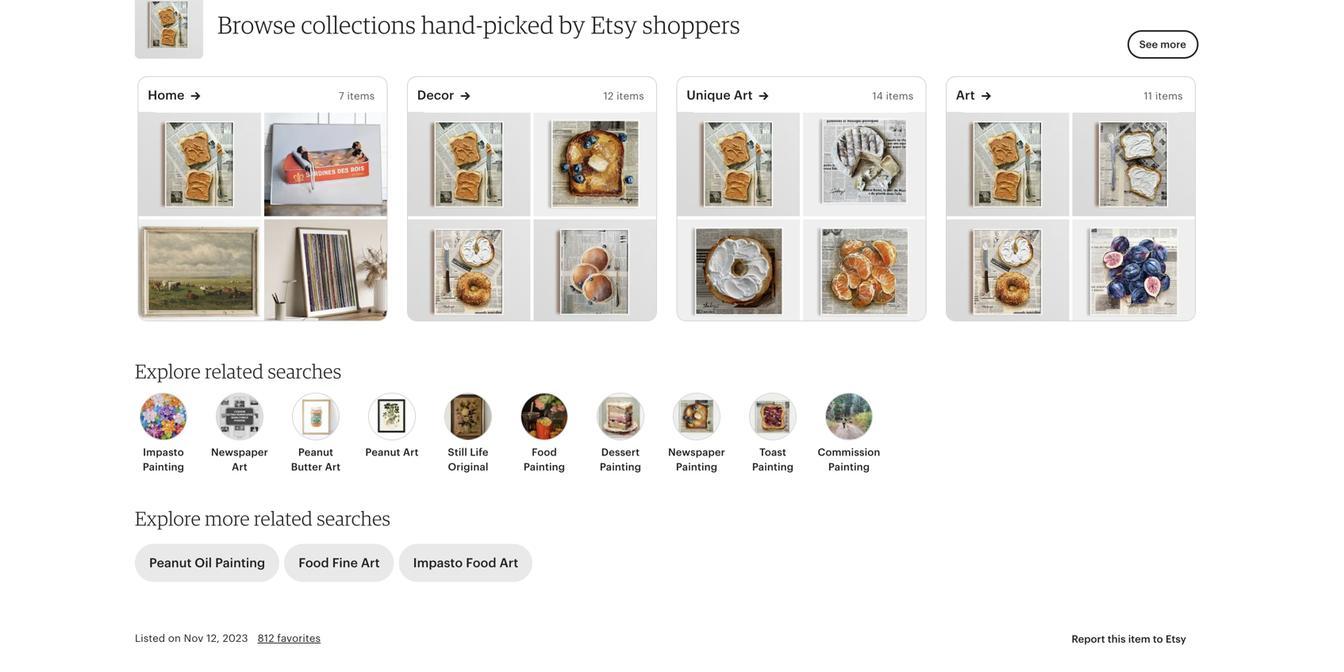 Task type: describe. For each thing, give the bounding box(es) containing it.
peanut oil painting link
[[135, 544, 280, 582]]

812 favorites link
[[258, 633, 321, 644]]

newspaper for art
[[211, 447, 268, 458]]

item
[[1128, 633, 1151, 645]]

commission painting
[[818, 447, 880, 473]]

commission painting link
[[816, 393, 882, 474]]

figs painting fruit painting figs wall art newspaper art fruit still life original oil painting by julia stankevych image
[[1072, 220, 1195, 324]]

food for food fine art
[[299, 556, 329, 570]]

toast
[[760, 447, 786, 458]]

items for home
[[347, 90, 375, 102]]

peanut butter art
[[291, 447, 341, 473]]

browse
[[217, 10, 296, 39]]

collections
[[301, 10, 416, 39]]

newspaper painting
[[668, 447, 725, 473]]

newspaper art
[[211, 447, 268, 473]]

bagel painting impasto painting original acrylic paining newspaper art breakfast painting image for decor
[[408, 220, 530, 324]]

impasto painting newspaper art peanut butter toast food painting breakfast painting image for art
[[947, 112, 1069, 216]]

report this item to etsy button
[[1060, 625, 1198, 654]]

searches inside region
[[268, 360, 342, 383]]

1 vertical spatial searches
[[317, 507, 391, 530]]

newspaper painting link
[[663, 393, 730, 474]]

french toast painting blueberry painting newspaper art food painting breakfast painting 8x8" by julia stankevych image
[[534, 112, 656, 216]]

toast painting
[[752, 447, 794, 473]]

peanut for art
[[365, 447, 400, 458]]

12 items
[[603, 90, 644, 102]]

painting for commission
[[828, 461, 870, 473]]

impasto food art
[[413, 556, 518, 570]]

peanut butter art link
[[283, 393, 349, 474]]

0 vertical spatial etsy
[[591, 10, 637, 39]]

peanut art link
[[359, 393, 425, 460]]

fine
[[332, 556, 358, 570]]

decor
[[417, 88, 454, 102]]

home
[[148, 88, 185, 102]]

etsy inside button
[[1166, 633, 1186, 645]]

newspaper art link
[[206, 393, 273, 474]]

this
[[1108, 633, 1126, 645]]

see more link
[[1128, 30, 1198, 59]]

shoppers
[[643, 10, 740, 39]]

see more
[[1139, 38, 1186, 50]]

2023
[[223, 633, 248, 644]]

on
[[168, 633, 181, 644]]

painting for dessert
[[600, 461, 641, 473]]

food for food painting
[[532, 447, 557, 458]]

impasto painting
[[143, 447, 184, 473]]

812
[[258, 633, 274, 644]]

report
[[1072, 633, 1105, 645]]

impasto food art link
[[399, 544, 533, 582]]

impasto painting newspaper art peanut butter toast food painting breakfast painting image for decor
[[408, 112, 530, 216]]

explore for explore more related searches
[[135, 507, 201, 530]]

original
[[448, 461, 488, 473]]

listed
[[135, 633, 165, 644]]

pancake painting original oil artwork blueberry dessert painting newspeper art breakfast painting image
[[534, 220, 656, 324]]

food fine art
[[299, 556, 380, 570]]

more for explore
[[205, 507, 250, 530]]

impasto painting original acrylic painting cream cheese toast newspaper art breakfast painting image
[[1072, 112, 1195, 216]]

12
[[603, 90, 614, 102]]

to
[[1153, 633, 1163, 645]]

bagel painting impasto painting food paintingnewspaper art breakfast painting image
[[677, 220, 800, 324]]

impasto for impasto food art
[[413, 556, 463, 570]]

art inside peanut butter art
[[325, 461, 341, 473]]

related inside region
[[205, 360, 264, 383]]

browse collections hand-picked by etsy shoppers
[[217, 10, 740, 39]]

dessert painting
[[600, 447, 641, 473]]

see
[[1139, 38, 1158, 50]]

explore for explore related searches
[[135, 360, 201, 383]]



Task type: locate. For each thing, give the bounding box(es) containing it.
impasto painting newspaper art peanut butter toast food painting breakfast painting image for unique art
[[677, 112, 800, 216]]

impasto
[[143, 447, 184, 458], [413, 556, 463, 570]]

painting inside impasto painting link
[[143, 461, 184, 473]]

items for art
[[1155, 90, 1183, 102]]

explore related searches
[[135, 360, 342, 383]]

unique art
[[687, 88, 753, 102]]

14 items
[[872, 90, 914, 102]]

bagel painting impasto painting original acrylic paining newspaper art breakfast painting image for art
[[947, 220, 1069, 324]]

7
[[339, 90, 344, 102]]

1 newspaper from the left
[[211, 447, 268, 458]]

life
[[470, 447, 489, 458]]

explore related searches region
[[125, 360, 1208, 503]]

newspaper
[[211, 447, 268, 458], [668, 447, 725, 458]]

painting inside peanut oil painting link
[[215, 556, 265, 570]]

painting right original
[[524, 461, 565, 473]]

related down butter
[[254, 507, 313, 530]]

food inside food painting
[[532, 447, 557, 458]]

11
[[1144, 90, 1153, 102]]

impasto inside impasto food art link
[[413, 556, 463, 570]]

items right 11
[[1155, 90, 1183, 102]]

peanut for oil
[[149, 556, 192, 570]]

large music poster vinyl wall art abstract photography retro wall art music record wall art decor college dorm decor gift for music lovers image
[[264, 220, 387, 324]]

painting
[[143, 461, 184, 473], [524, 461, 565, 473], [600, 461, 641, 473], [676, 461, 718, 473], [752, 461, 794, 473], [828, 461, 870, 473], [215, 556, 265, 570]]

cheese painting food painting original oil painting newspaper art camembert art breakfast art food wall art image
[[803, 112, 926, 216]]

0 horizontal spatial peanut
[[149, 556, 192, 570]]

items for decor
[[617, 90, 644, 102]]

food painting link
[[511, 393, 578, 474]]

more
[[1161, 38, 1186, 50], [205, 507, 250, 530]]

bagel painting impasto painting original acrylic paining newspaper art breakfast painting image
[[408, 220, 530, 324], [947, 220, 1069, 324]]

etsy right by
[[591, 10, 637, 39]]

impasto inside impasto painting
[[143, 447, 184, 458]]

peanut for butter
[[298, 447, 333, 458]]

etsy
[[591, 10, 637, 39], [1166, 633, 1186, 645]]

items right 7
[[347, 90, 375, 102]]

nov
[[184, 633, 204, 644]]

1 vertical spatial explore
[[135, 507, 201, 530]]

0 horizontal spatial bagel painting impasto painting original acrylic paining newspaper art breakfast painting image
[[408, 220, 530, 324]]

food
[[532, 447, 557, 458], [299, 556, 329, 570], [466, 556, 496, 570]]

2 horizontal spatial food
[[532, 447, 557, 458]]

painting inside toast painting link
[[752, 461, 794, 473]]

painting inside commission painting
[[828, 461, 870, 473]]

7 items
[[339, 90, 375, 102]]

0 vertical spatial more
[[1161, 38, 1186, 50]]

peanut up butter
[[298, 447, 333, 458]]

listed on nov 12, 2023
[[135, 633, 248, 644]]

newspaper inside newspaper art link
[[211, 447, 268, 458]]

14
[[872, 90, 883, 102]]

0 horizontal spatial newspaper
[[211, 447, 268, 458]]

peanut inside peanut butter art
[[298, 447, 333, 458]]

newspaper for painting
[[668, 447, 725, 458]]

searches
[[268, 360, 342, 383], [317, 507, 391, 530]]

peanut
[[298, 447, 333, 458], [365, 447, 400, 458], [149, 556, 192, 570]]

food fine art link
[[284, 544, 394, 582]]

painting for impasto
[[143, 461, 184, 473]]

newspaper up explore more related searches
[[211, 447, 268, 458]]

explore up oil
[[135, 507, 201, 530]]

0 vertical spatial searches
[[268, 360, 342, 383]]

2 impasto painting newspaper art peanut butter toast food painting breakfast painting image from the left
[[408, 112, 530, 216]]

1 vertical spatial impasto
[[413, 556, 463, 570]]

tangerine painting orange painting original oil painting mandarin painting citrus painting newspaper art fruit painting image
[[803, 220, 926, 324]]

toast painting link
[[740, 393, 806, 474]]

painting inside newspaper painting
[[676, 461, 718, 473]]

painting for newspaper
[[676, 461, 718, 473]]

etsy right to
[[1166, 633, 1186, 645]]

dessert painting link
[[587, 393, 654, 474]]

0 vertical spatial related
[[205, 360, 264, 383]]

meadow landscape, cows painting, country landscape, farm painting, vintage art / p62 image
[[138, 220, 261, 324]]

report this item to etsy
[[1072, 633, 1186, 645]]

newspaper right dessert
[[668, 447, 725, 458]]

explore inside region
[[135, 360, 201, 383]]

1 horizontal spatial etsy
[[1166, 633, 1186, 645]]

painting down dessert
[[600, 461, 641, 473]]

still life original
[[448, 447, 489, 473]]

1 horizontal spatial impasto
[[413, 556, 463, 570]]

0 vertical spatial explore
[[135, 360, 201, 383]]

sardines of the kings | vintage | sardines des rois a l'huile | kitchen wall art | humor | premium quality print image
[[264, 112, 387, 216]]

1 items from the left
[[347, 90, 375, 102]]

searches up fine on the bottom left of page
[[317, 507, 391, 530]]

butter
[[291, 461, 322, 473]]

hand-
[[421, 10, 483, 39]]

1 horizontal spatial food
[[466, 556, 496, 570]]

items right 14
[[886, 90, 914, 102]]

related up newspaper art link
[[205, 360, 264, 383]]

2 explore from the top
[[135, 507, 201, 530]]

1 explore from the top
[[135, 360, 201, 383]]

painting left newspaper art
[[143, 461, 184, 473]]

newspaper inside newspaper painting 'link'
[[668, 447, 725, 458]]

2 bagel painting impasto painting original acrylic paining newspaper art breakfast painting image from the left
[[947, 220, 1069, 324]]

2 horizontal spatial peanut
[[365, 447, 400, 458]]

0 vertical spatial impasto
[[143, 447, 184, 458]]

1 horizontal spatial newspaper
[[668, 447, 725, 458]]

art inside newspaper art
[[232, 461, 247, 473]]

impasto painting newspaper art peanut butter toast food painting breakfast painting image
[[138, 112, 261, 216], [408, 112, 530, 216], [677, 112, 800, 216], [947, 112, 1069, 216]]

picked
[[483, 10, 554, 39]]

explore more related searches
[[135, 507, 391, 530]]

more right see
[[1161, 38, 1186, 50]]

more up peanut oil painting
[[205, 507, 250, 530]]

painting for toast
[[752, 461, 794, 473]]

0 horizontal spatial etsy
[[591, 10, 637, 39]]

searches up 'peanut butter art' link
[[268, 360, 342, 383]]

peanut left oil
[[149, 556, 192, 570]]

items for unique art
[[886, 90, 914, 102]]

painting down commission
[[828, 461, 870, 473]]

impasto painting newspaper art peanut butter toast food painting breakfast painting image for home
[[138, 112, 261, 216]]

art
[[734, 88, 753, 102], [956, 88, 975, 102], [403, 447, 419, 458], [232, 461, 247, 473], [325, 461, 341, 473], [361, 556, 380, 570], [500, 556, 518, 570]]

812 favorites
[[258, 633, 321, 644]]

explore
[[135, 360, 201, 383], [135, 507, 201, 530]]

still
[[448, 447, 467, 458]]

painting for food
[[524, 461, 565, 473]]

0 horizontal spatial more
[[205, 507, 250, 530]]

related
[[205, 360, 264, 383], [254, 507, 313, 530]]

0 horizontal spatial food
[[299, 556, 329, 570]]

1 horizontal spatial peanut
[[298, 447, 333, 458]]

4 impasto painting newspaper art peanut butter toast food painting breakfast painting image from the left
[[947, 112, 1069, 216]]

2 newspaper from the left
[[668, 447, 725, 458]]

12,
[[206, 633, 220, 644]]

1 bagel painting impasto painting original acrylic paining newspaper art breakfast painting image from the left
[[408, 220, 530, 324]]

3 items from the left
[[886, 90, 914, 102]]

1 horizontal spatial bagel painting impasto painting original acrylic paining newspaper art breakfast painting image
[[947, 220, 1069, 324]]

1 horizontal spatial more
[[1161, 38, 1186, 50]]

impasto painting link
[[130, 393, 197, 474]]

unique
[[687, 88, 731, 102]]

still life original link
[[435, 393, 502, 474]]

1 impasto painting newspaper art peanut butter toast food painting breakfast painting image from the left
[[138, 112, 261, 216]]

peanut right peanut butter art
[[365, 447, 400, 458]]

by
[[559, 10, 586, 39]]

1 vertical spatial more
[[205, 507, 250, 530]]

painting right oil
[[215, 556, 265, 570]]

items
[[347, 90, 375, 102], [617, 90, 644, 102], [886, 90, 914, 102], [1155, 90, 1183, 102]]

peanut art
[[365, 447, 419, 458]]

explore up impasto painting link
[[135, 360, 201, 383]]

oil
[[195, 556, 212, 570]]

favorites
[[277, 633, 321, 644]]

food painting
[[524, 447, 565, 473]]

1 vertical spatial etsy
[[1166, 633, 1186, 645]]

impasto for impasto painting
[[143, 447, 184, 458]]

painting right dessert painting
[[676, 461, 718, 473]]

1 vertical spatial related
[[254, 507, 313, 530]]

painting inside "food painting" link
[[524, 461, 565, 473]]

dessert
[[601, 447, 640, 458]]

commission
[[818, 447, 880, 458]]

painting down the toast
[[752, 461, 794, 473]]

0 horizontal spatial impasto
[[143, 447, 184, 458]]

peanut oil painting
[[149, 556, 265, 570]]

items right 12
[[617, 90, 644, 102]]

3 impasto painting newspaper art peanut butter toast food painting breakfast painting image from the left
[[677, 112, 800, 216]]

more for see
[[1161, 38, 1186, 50]]

2 items from the left
[[617, 90, 644, 102]]

4 items from the left
[[1155, 90, 1183, 102]]

11 items
[[1144, 90, 1183, 102]]

painting inside 'dessert painting' link
[[600, 461, 641, 473]]



Task type: vqa. For each thing, say whether or not it's contained in the screenshot.
PEANUT ART
yes



